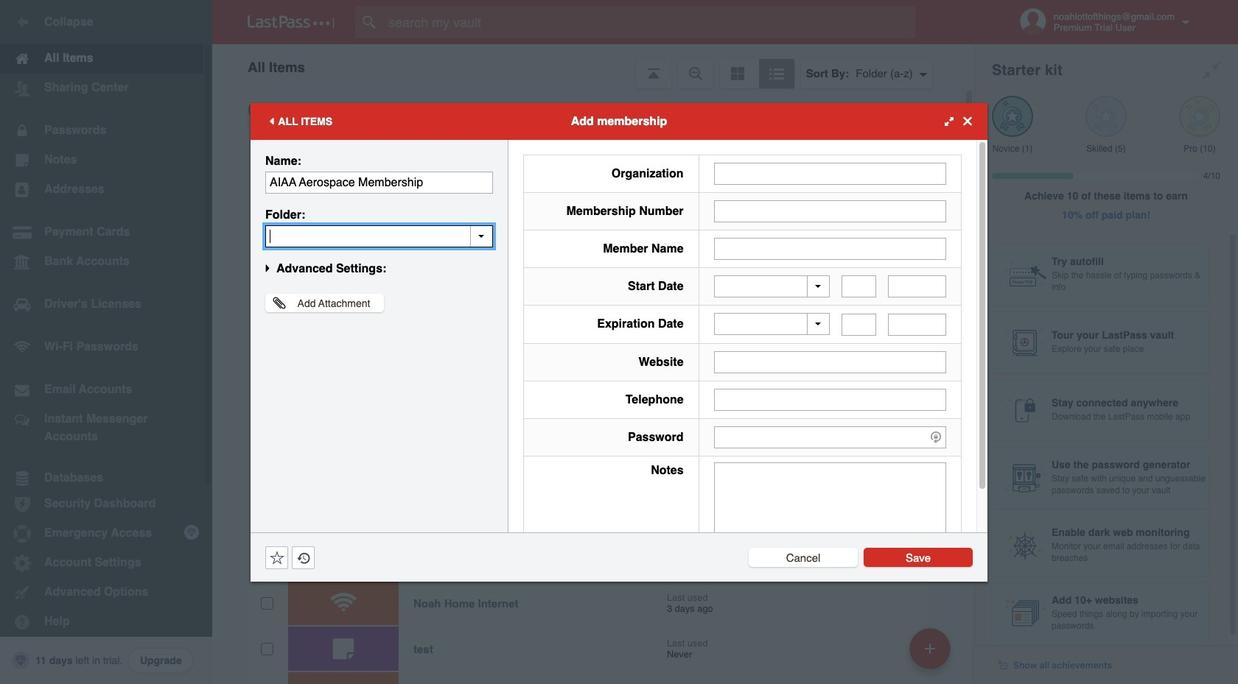Task type: locate. For each thing, give the bounding box(es) containing it.
None text field
[[714, 162, 946, 185], [265, 171, 493, 193], [714, 200, 946, 222], [265, 225, 493, 247], [888, 276, 946, 298], [888, 314, 946, 336], [714, 351, 946, 373], [714, 389, 946, 411], [714, 162, 946, 185], [265, 171, 493, 193], [714, 200, 946, 222], [265, 225, 493, 247], [888, 276, 946, 298], [888, 314, 946, 336], [714, 351, 946, 373], [714, 389, 946, 411]]

None password field
[[714, 426, 946, 448]]

dialog
[[251, 103, 987, 582]]

new item image
[[925, 644, 935, 654]]

lastpass image
[[248, 15, 335, 29]]

main navigation navigation
[[0, 0, 212, 685]]

None text field
[[714, 238, 946, 260], [842, 276, 876, 298], [842, 314, 876, 336], [714, 462, 946, 554], [714, 238, 946, 260], [842, 276, 876, 298], [842, 314, 876, 336], [714, 462, 946, 554]]



Task type: describe. For each thing, give the bounding box(es) containing it.
vault options navigation
[[212, 44, 974, 88]]

search my vault text field
[[355, 6, 944, 38]]

new item navigation
[[904, 624, 959, 685]]

Search search field
[[355, 6, 944, 38]]



Task type: vqa. For each thing, say whether or not it's contained in the screenshot.
Vault options navigation
yes



